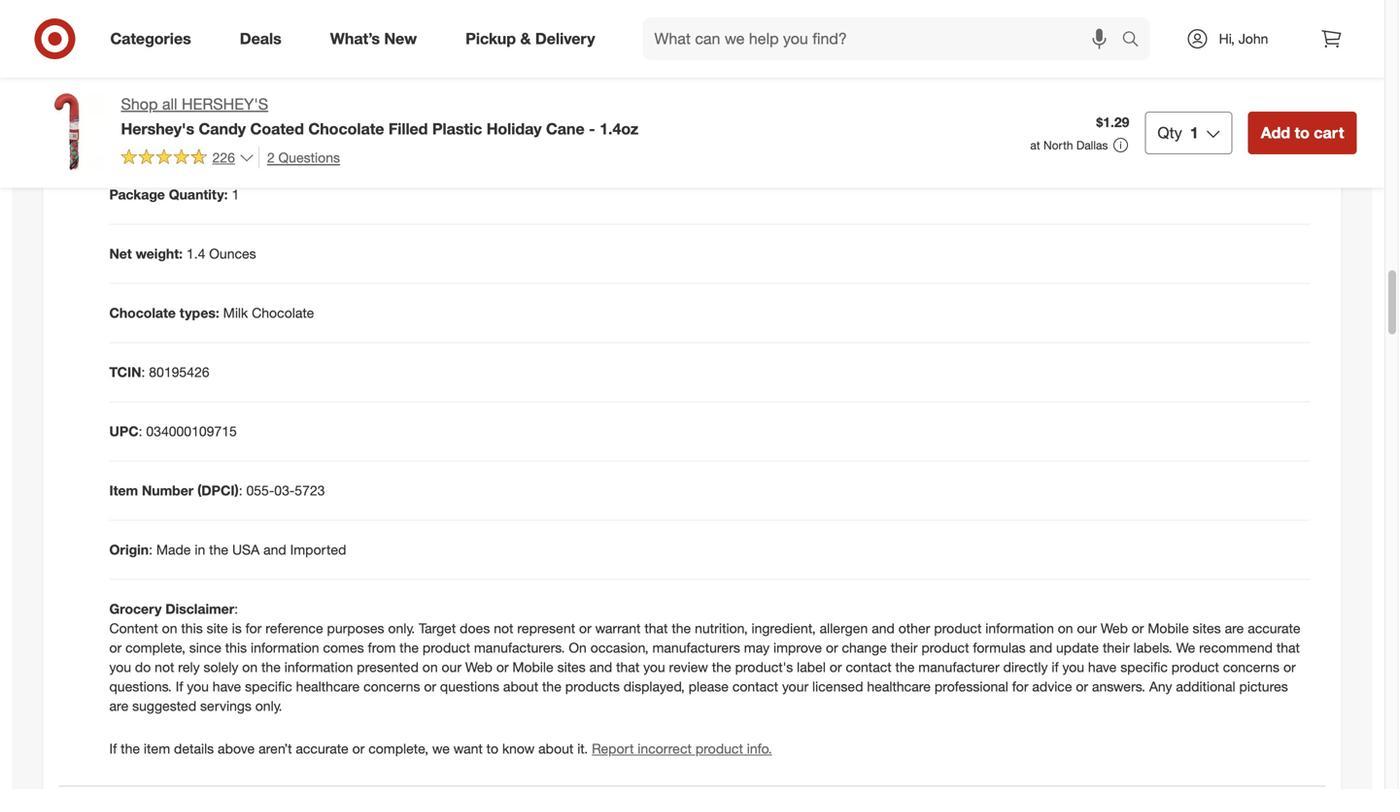Task type: vqa. For each thing, say whether or not it's contained in the screenshot.
Registry 'LINK' on the top right of page
no



Task type: locate. For each thing, give the bounding box(es) containing it.
2 vertical spatial to
[[486, 741, 499, 758]]

0 horizontal spatial have
[[213, 679, 241, 696]]

1 horizontal spatial for
[[1012, 679, 1028, 696]]

2 horizontal spatial to
[[1295, 123, 1310, 142]]

0 vertical spatial that
[[645, 621, 668, 638]]

mobile down manufacturers.
[[512, 659, 554, 676]]

0 vertical spatial our
[[1077, 621, 1097, 638]]

0 vertical spatial web
[[1101, 621, 1128, 638]]

if
[[1052, 659, 1059, 676]]

package quantity: 1
[[109, 186, 239, 203]]

information
[[985, 621, 1054, 638], [251, 640, 319, 657], [284, 659, 353, 676]]

sites down on
[[557, 659, 586, 676]]

new
[[384, 29, 417, 48]]

grocery
[[109, 601, 162, 618]]

target
[[419, 621, 456, 638]]

226 link
[[121, 147, 254, 170]]

1 vertical spatial about
[[538, 741, 574, 758]]

1 vertical spatial our
[[442, 659, 462, 676]]

1 vertical spatial to
[[1295, 123, 1310, 142]]

delivery
[[535, 29, 595, 48]]

1 vertical spatial 1
[[232, 186, 239, 203]]

the left products
[[542, 679, 561, 696]]

you up displayed, at the bottom of page
[[643, 659, 665, 676]]

to left 'eat' on the left top of page
[[281, 68, 293, 85]]

contact
[[846, 659, 892, 676], [732, 679, 778, 696]]

0 vertical spatial specific
[[1121, 659, 1168, 676]]

1 healthcare from the left
[[296, 679, 360, 696]]

and up the change
[[872, 621, 895, 638]]

0 horizontal spatial healthcare
[[296, 679, 360, 696]]

specific down labels.
[[1121, 659, 1168, 676]]

or up labels.
[[1132, 621, 1144, 638]]

(dpci)
[[197, 483, 239, 500]]

reference
[[265, 621, 323, 638]]

not right the do
[[155, 659, 174, 676]]

this down disclaimer
[[181, 621, 203, 638]]

1 horizontal spatial concerns
[[1223, 659, 1280, 676]]

healthcare down the change
[[867, 679, 931, 696]]

comes
[[323, 640, 364, 657]]

are down the questions.
[[109, 698, 129, 715]]

on right content
[[162, 621, 177, 638]]

healthcare down the comes
[[296, 679, 360, 696]]

2 questions link
[[258, 147, 340, 169]]

search
[[1113, 31, 1160, 50]]

1 vertical spatial have
[[213, 679, 241, 696]]

pieces
[[150, 127, 191, 144]]

0 vertical spatial about
[[503, 679, 538, 696]]

specific
[[1121, 659, 1168, 676], [245, 679, 292, 696]]

net
[[109, 246, 132, 263]]

cart
[[1314, 123, 1344, 142]]

1 vertical spatial complete,
[[368, 741, 429, 758]]

ounces
[[209, 246, 256, 263]]

or left we
[[352, 741, 365, 758]]

occasion,
[[590, 640, 649, 657]]

0 vertical spatial have
[[1088, 659, 1117, 676]]

0 horizontal spatial this
[[181, 621, 203, 638]]

1 horizontal spatial accurate
[[1248, 621, 1301, 638]]

hershey's
[[182, 95, 268, 114]]

only.
[[388, 621, 415, 638], [255, 698, 282, 715]]

state of readiness: ready to eat
[[109, 68, 317, 85]]

about down manufacturers.
[[503, 679, 538, 696]]

1 vertical spatial specific
[[245, 679, 292, 696]]

if left item
[[109, 741, 117, 758]]

: left 034000109715
[[139, 423, 142, 440]]

mobile up labels.
[[1148, 621, 1189, 638]]

usa
[[232, 542, 260, 559]]

0 horizontal spatial accurate
[[296, 741, 349, 758]]

add
[[1261, 123, 1290, 142]]

1 vertical spatial concerns
[[363, 679, 420, 696]]

have up servings
[[213, 679, 241, 696]]

1 horizontal spatial their
[[1103, 640, 1130, 657]]

1 vertical spatial this
[[225, 640, 247, 657]]

coated
[[250, 119, 304, 138]]

1 horizontal spatial if
[[176, 679, 183, 696]]

suggested
[[132, 698, 196, 715]]

1 right "quantity:"
[[232, 186, 239, 203]]

complete, inside 'grocery disclaimer : content on this site is for reference purposes only.  target does not represent or warrant that the nutrition, ingredient, allergen and other product information on our web or mobile sites are accurate or complete, since this information comes from the product manufacturers.  on occasion, manufacturers may improve or change their product formulas and update their labels.  we recommend that you do not rely solely on the information presented on our web or mobile sites and that you review the product's label or contact the manufacturer directly if you have specific product concerns or questions.  if you have specific healthcare concerns or questions about the products displayed, please contact your licensed healthcare professional for advice or answers.  any additional pictures are suggested servings only.'
[[125, 640, 185, 657]]

to
[[281, 68, 293, 85], [1295, 123, 1310, 142], [486, 741, 499, 758]]

1 horizontal spatial are
[[1225, 621, 1244, 638]]

complete, left we
[[368, 741, 429, 758]]

1 horizontal spatial mobile
[[1148, 621, 1189, 638]]

1.4
[[186, 246, 205, 263]]

1 right qty at top
[[1190, 123, 1199, 142]]

specific up servings
[[245, 679, 292, 696]]

0 horizontal spatial contact
[[732, 679, 778, 696]]

our
[[1077, 621, 1097, 638], [442, 659, 462, 676]]

accurate right aren't
[[296, 741, 349, 758]]

chocolate up questions
[[308, 119, 384, 138]]

grocery disclaimer : content on this site is for reference purposes only.  target does not represent or warrant that the nutrition, ingredient, allergen and other product information on our web or mobile sites are accurate or complete, since this information comes from the product manufacturers.  on occasion, manufacturers may improve or change their product formulas and update their labels.  we recommend that you do not rely solely on the information presented on our web or mobile sites and that you review the product's label or contact the manufacturer directly if you have specific product concerns or questions.  if you have specific healthcare concerns or questions about the products displayed, please contact your licensed healthcare professional for advice or answers.  any additional pictures are suggested servings only.
[[109, 601, 1301, 715]]

1 horizontal spatial this
[[225, 640, 247, 657]]

: for made
[[149, 542, 153, 559]]

pictures
[[1239, 679, 1288, 696]]

web
[[1101, 621, 1128, 638], [465, 659, 493, 676]]

0 vertical spatial concerns
[[1223, 659, 1280, 676]]

disclaimer
[[165, 601, 234, 618]]

only. right servings
[[255, 698, 282, 715]]

and up if at the right of page
[[1029, 640, 1052, 657]]

for down "directly"
[[1012, 679, 1028, 696]]

contact down product's
[[732, 679, 778, 696]]

not up manufacturers.
[[494, 621, 513, 638]]

0 horizontal spatial to
[[281, 68, 293, 85]]

0 horizontal spatial 1
[[232, 186, 239, 203]]

our up update
[[1077, 621, 1097, 638]]

review
[[669, 659, 708, 676]]

and
[[263, 542, 286, 559], [872, 621, 895, 638], [1029, 640, 1052, 657], [589, 659, 612, 676]]

1 horizontal spatial contact
[[846, 659, 892, 676]]

0 vertical spatial not
[[494, 621, 513, 638]]

1 horizontal spatial healthcare
[[867, 679, 931, 696]]

0 vertical spatial are
[[1225, 621, 1244, 638]]

1 horizontal spatial sites
[[1193, 621, 1221, 638]]

1 vertical spatial that
[[1277, 640, 1300, 657]]

that up pictures
[[1277, 640, 1300, 657]]

1 horizontal spatial to
[[486, 741, 499, 758]]

rely
[[178, 659, 200, 676]]

to right the want
[[486, 741, 499, 758]]

we
[[1176, 640, 1195, 657]]

2 healthcare from the left
[[867, 679, 931, 696]]

cane
[[546, 119, 585, 138]]

for right the is
[[245, 621, 262, 638]]

1 vertical spatial mobile
[[512, 659, 554, 676]]

0 horizontal spatial complete,
[[125, 640, 185, 657]]

1 vertical spatial accurate
[[296, 741, 349, 758]]

0 horizontal spatial their
[[891, 640, 918, 657]]

information down the reference
[[251, 640, 319, 657]]

contact down the change
[[846, 659, 892, 676]]

their down other at right bottom
[[891, 640, 918, 657]]

have up answers.
[[1088, 659, 1117, 676]]

: up the is
[[234, 601, 238, 618]]

information up formulas
[[985, 621, 1054, 638]]

concerns down presented
[[363, 679, 420, 696]]

concerns
[[1223, 659, 1280, 676], [363, 679, 420, 696]]

plastic
[[432, 119, 482, 138]]

: left 80195426
[[141, 364, 145, 381]]

our up 'questions'
[[442, 659, 462, 676]]

0 horizontal spatial for
[[245, 621, 262, 638]]

web up answers.
[[1101, 621, 1128, 638]]

manufacturer
[[918, 659, 1000, 676]]

information down the comes
[[284, 659, 353, 676]]

this down the is
[[225, 640, 247, 657]]

1.4oz
[[600, 119, 639, 138]]

: for 80195426
[[141, 364, 145, 381]]

the
[[209, 542, 228, 559], [672, 621, 691, 638], [399, 640, 419, 657], [261, 659, 281, 676], [712, 659, 731, 676], [895, 659, 915, 676], [542, 679, 561, 696], [121, 741, 140, 758]]

are up recommend
[[1225, 621, 1244, 638]]

directly
[[1003, 659, 1048, 676]]

1 horizontal spatial have
[[1088, 659, 1117, 676]]

healthcare
[[296, 679, 360, 696], [867, 679, 931, 696]]

content
[[109, 621, 158, 638]]

0 vertical spatial if
[[176, 679, 183, 696]]

web up 'questions'
[[465, 659, 493, 676]]

quantity:
[[169, 186, 228, 203]]

displayed,
[[624, 679, 685, 696]]

is
[[232, 621, 242, 638]]

or left 'questions'
[[424, 679, 436, 696]]

represent
[[517, 621, 575, 638]]

about left 'it.' at the left bottom of the page
[[538, 741, 574, 758]]

the right from
[[399, 640, 419, 657]]

item
[[144, 741, 170, 758]]

complete, up the do
[[125, 640, 185, 657]]

at
[[1030, 138, 1040, 152]]

that right 'warrant'
[[645, 621, 668, 638]]

0 horizontal spatial that
[[616, 659, 640, 676]]

only. up from
[[388, 621, 415, 638]]

0 horizontal spatial sites
[[557, 659, 586, 676]]

manufacturers.
[[474, 640, 565, 657]]

2 vertical spatial that
[[616, 659, 640, 676]]

holiday
[[487, 119, 542, 138]]

What can we help you find? suggestions appear below search field
[[643, 17, 1127, 60]]

hershey's
[[121, 119, 194, 138]]

0 vertical spatial only.
[[388, 621, 415, 638]]

about
[[503, 679, 538, 696], [538, 741, 574, 758]]

: left made
[[149, 542, 153, 559]]

0 horizontal spatial web
[[465, 659, 493, 676]]

0 vertical spatial 1
[[1190, 123, 1199, 142]]

report
[[592, 741, 634, 758]]

0 vertical spatial complete,
[[125, 640, 185, 657]]

aren't
[[259, 741, 292, 758]]

accurate up recommend
[[1248, 621, 1301, 638]]

sites up we
[[1193, 621, 1221, 638]]

form: pieces
[[109, 127, 191, 144]]

1 vertical spatial only.
[[255, 698, 282, 715]]

1 horizontal spatial web
[[1101, 621, 1128, 638]]

that down occasion,
[[616, 659, 640, 676]]

info.
[[747, 741, 772, 758]]

1 horizontal spatial that
[[645, 621, 668, 638]]

their left labels.
[[1103, 640, 1130, 657]]

or down allergen
[[826, 640, 838, 657]]

questions.
[[109, 679, 172, 696]]

0 vertical spatial accurate
[[1248, 621, 1301, 638]]

search button
[[1113, 17, 1160, 64]]

chocolate inside shop all hershey's hershey's candy coated chocolate filled plastic holiday cane - 1.4oz
[[308, 119, 384, 138]]

0 horizontal spatial if
[[109, 741, 117, 758]]

to right add
[[1295, 123, 1310, 142]]

concerns up pictures
[[1223, 659, 1280, 676]]

1 horizontal spatial complete,
[[368, 741, 429, 758]]

since
[[189, 640, 221, 657]]

1 vertical spatial are
[[109, 698, 129, 715]]

or up pictures
[[1283, 659, 1296, 676]]

that
[[645, 621, 668, 638], [1277, 640, 1300, 657], [616, 659, 640, 676]]

1 vertical spatial not
[[155, 659, 174, 676]]

1 horizontal spatial specific
[[1121, 659, 1168, 676]]

please
[[689, 679, 729, 696]]

for
[[245, 621, 262, 638], [1012, 679, 1028, 696]]

0 horizontal spatial our
[[442, 659, 462, 676]]

add to cart
[[1261, 123, 1344, 142]]

if down rely
[[176, 679, 183, 696]]

if inside 'grocery disclaimer : content on this site is for reference purposes only.  target does not represent or warrant that the nutrition, ingredient, allergen and other product information on our web or mobile sites are accurate or complete, since this information comes from the product manufacturers.  on occasion, manufacturers may improve or change their product formulas and update their labels.  we recommend that you do not rely solely on the information presented on our web or mobile sites and that you review the product's label or contact the manufacturer directly if you have specific product concerns or questions.  if you have specific healthcare concerns or questions about the products displayed, please contact your licensed healthcare professional for advice or answers.  any additional pictures are suggested servings only.'
[[176, 679, 183, 696]]



Task type: describe. For each thing, give the bounding box(es) containing it.
the right in
[[209, 542, 228, 559]]

professional
[[935, 679, 1008, 696]]

1 vertical spatial web
[[465, 659, 493, 676]]

034000109715
[[146, 423, 237, 440]]

allergen
[[820, 621, 868, 638]]

if the item details above aren't accurate or complete, we want to know about it. report incorrect product info.
[[109, 741, 772, 758]]

0 vertical spatial information
[[985, 621, 1054, 638]]

shop
[[121, 95, 158, 114]]

2 horizontal spatial that
[[1277, 640, 1300, 657]]

what's new
[[330, 29, 417, 48]]

80195426
[[149, 364, 209, 381]]

0 horizontal spatial only.
[[255, 698, 282, 715]]

tcin : 80195426
[[109, 364, 209, 381]]

1 their from the left
[[891, 640, 918, 657]]

the down other at right bottom
[[895, 659, 915, 676]]

in
[[195, 542, 205, 559]]

chocolate right milk
[[252, 305, 314, 322]]

1 horizontal spatial our
[[1077, 621, 1097, 638]]

and right the usa
[[263, 542, 286, 559]]

additional
[[1176, 679, 1235, 696]]

on
[[569, 640, 587, 657]]

upc : 034000109715
[[109, 423, 237, 440]]

-
[[589, 119, 595, 138]]

number
[[142, 483, 194, 500]]

want
[[454, 741, 483, 758]]

or up licensed
[[830, 659, 842, 676]]

0 horizontal spatial concerns
[[363, 679, 420, 696]]

0 vertical spatial for
[[245, 621, 262, 638]]

qty
[[1158, 123, 1182, 142]]

any
[[1149, 679, 1172, 696]]

deals link
[[223, 17, 306, 60]]

0 vertical spatial to
[[281, 68, 293, 85]]

055-
[[246, 483, 274, 500]]

: for 034000109715
[[139, 423, 142, 440]]

at north dallas
[[1030, 138, 1108, 152]]

ingredient,
[[752, 621, 816, 638]]

know
[[502, 741, 535, 758]]

the up manufacturers
[[672, 621, 691, 638]]

recommend
[[1199, 640, 1273, 657]]

add to cart button
[[1248, 112, 1357, 154]]

filled
[[389, 119, 428, 138]]

1 vertical spatial sites
[[557, 659, 586, 676]]

1 horizontal spatial not
[[494, 621, 513, 638]]

labels.
[[1134, 640, 1172, 657]]

2 their from the left
[[1103, 640, 1130, 657]]

origin : made in the usa and imported
[[109, 542, 346, 559]]

2 vertical spatial information
[[284, 659, 353, 676]]

to inside button
[[1295, 123, 1310, 142]]

: inside 'grocery disclaimer : content on this site is for reference purposes only.  target does not represent or warrant that the nutrition, ingredient, allergen and other product information on our web or mobile sites are accurate or complete, since this information comes from the product manufacturers.  on occasion, manufacturers may improve or change their product formulas and update their labels.  we recommend that you do not rely solely on the information presented on our web or mobile sites and that you review the product's label or contact the manufacturer directly if you have specific product concerns or questions.  if you have specific healthcare concerns or questions about the products displayed, please contact your licensed healthcare professional for advice or answers.  any additional pictures are suggested servings only.'
[[234, 601, 238, 618]]

1 vertical spatial if
[[109, 741, 117, 758]]

on down target
[[422, 659, 438, 676]]

tcin
[[109, 364, 141, 381]]

accurate inside 'grocery disclaimer : content on this site is for reference purposes only.  target does not represent or warrant that the nutrition, ingredient, allergen and other product information on our web or mobile sites are accurate or complete, since this information comes from the product manufacturers.  on occasion, manufacturers may improve or change their product formulas and update their labels.  we recommend that you do not rely solely on the information presented on our web or mobile sites and that you review the product's label or contact the manufacturer directly if you have specific product concerns or questions.  if you have specific healthcare concerns or questions about the products displayed, please contact your licensed healthcare professional for advice or answers.  any additional pictures are suggested servings only.'
[[1248, 621, 1301, 638]]

0 vertical spatial this
[[181, 621, 203, 638]]

label
[[797, 659, 826, 676]]

1 horizontal spatial only.
[[388, 621, 415, 638]]

all
[[162, 95, 177, 114]]

or up on
[[579, 621, 591, 638]]

0 vertical spatial contact
[[846, 659, 892, 676]]

form:
[[109, 127, 146, 144]]

0 horizontal spatial not
[[155, 659, 174, 676]]

warrant
[[595, 621, 641, 638]]

categories link
[[94, 17, 215, 60]]

report incorrect product info. button
[[592, 740, 772, 759]]

improve
[[773, 640, 822, 657]]

: left 055-
[[239, 483, 243, 500]]

purposes
[[327, 621, 384, 638]]

milk
[[223, 305, 248, 322]]

may
[[744, 640, 770, 657]]

readiness:
[[164, 68, 235, 85]]

answers.
[[1092, 679, 1146, 696]]

you right if at the right of page
[[1062, 659, 1084, 676]]

manufacturers
[[652, 640, 740, 657]]

candy
[[199, 119, 246, 138]]

03-
[[274, 483, 295, 500]]

does
[[460, 621, 490, 638]]

servings
[[200, 698, 252, 715]]

north
[[1044, 138, 1073, 152]]

or down manufacturers.
[[496, 659, 509, 676]]

imported
[[290, 542, 346, 559]]

update
[[1056, 640, 1099, 657]]

other
[[898, 621, 930, 638]]

categories
[[110, 29, 191, 48]]

5723
[[295, 483, 325, 500]]

the left item
[[121, 741, 140, 758]]

solely
[[204, 659, 238, 676]]

1 vertical spatial information
[[251, 640, 319, 657]]

your
[[782, 679, 809, 696]]

hi, john
[[1219, 30, 1268, 47]]

0 vertical spatial mobile
[[1148, 621, 1189, 638]]

0 horizontal spatial specific
[[245, 679, 292, 696]]

product's
[[735, 659, 793, 676]]

we
[[432, 741, 450, 758]]

you down rely
[[187, 679, 209, 696]]

0 horizontal spatial are
[[109, 698, 129, 715]]

pickup
[[466, 29, 516, 48]]

0 vertical spatial sites
[[1193, 621, 1221, 638]]

what's
[[330, 29, 380, 48]]

pickup & delivery link
[[449, 17, 619, 60]]

on right 'solely'
[[242, 659, 258, 676]]

it.
[[577, 741, 588, 758]]

above
[[218, 741, 255, 758]]

1 vertical spatial for
[[1012, 679, 1028, 696]]

from
[[368, 640, 396, 657]]

1 vertical spatial contact
[[732, 679, 778, 696]]

advice
[[1032, 679, 1072, 696]]

upc
[[109, 423, 139, 440]]

and up products
[[589, 659, 612, 676]]

eat
[[297, 68, 317, 85]]

chocolate left types:
[[109, 305, 176, 322]]

nutrition,
[[695, 621, 748, 638]]

ready
[[239, 68, 278, 85]]

pickup & delivery
[[466, 29, 595, 48]]

do
[[135, 659, 151, 676]]

change
[[842, 640, 887, 657]]

or down content
[[109, 640, 122, 657]]

image of hershey's candy coated chocolate filled plastic holiday cane - 1.4oz image
[[28, 93, 105, 171]]

you left the do
[[109, 659, 131, 676]]

of
[[147, 68, 160, 85]]

0 horizontal spatial mobile
[[512, 659, 554, 676]]

1 horizontal spatial 1
[[1190, 123, 1199, 142]]

the up please
[[712, 659, 731, 676]]

on up update
[[1058, 621, 1073, 638]]

john
[[1239, 30, 1268, 47]]

about inside 'grocery disclaimer : content on this site is for reference purposes only.  target does not represent or warrant that the nutrition, ingredient, allergen and other product information on our web or mobile sites are accurate or complete, since this information comes from the product manufacturers.  on occasion, manufacturers may improve or change their product formulas and update their labels.  we recommend that you do not rely solely on the information presented on our web or mobile sites and that you review the product's label or contact the manufacturer directly if you have specific product concerns or questions.  if you have specific healthcare concerns or questions about the products displayed, please contact your licensed healthcare professional for advice or answers.  any additional pictures are suggested servings only.'
[[503, 679, 538, 696]]

or right advice
[[1076, 679, 1088, 696]]

chocolate types: milk chocolate
[[109, 305, 314, 322]]

state
[[109, 68, 143, 85]]

the down the reference
[[261, 659, 281, 676]]

origin
[[109, 542, 149, 559]]

item
[[109, 483, 138, 500]]



